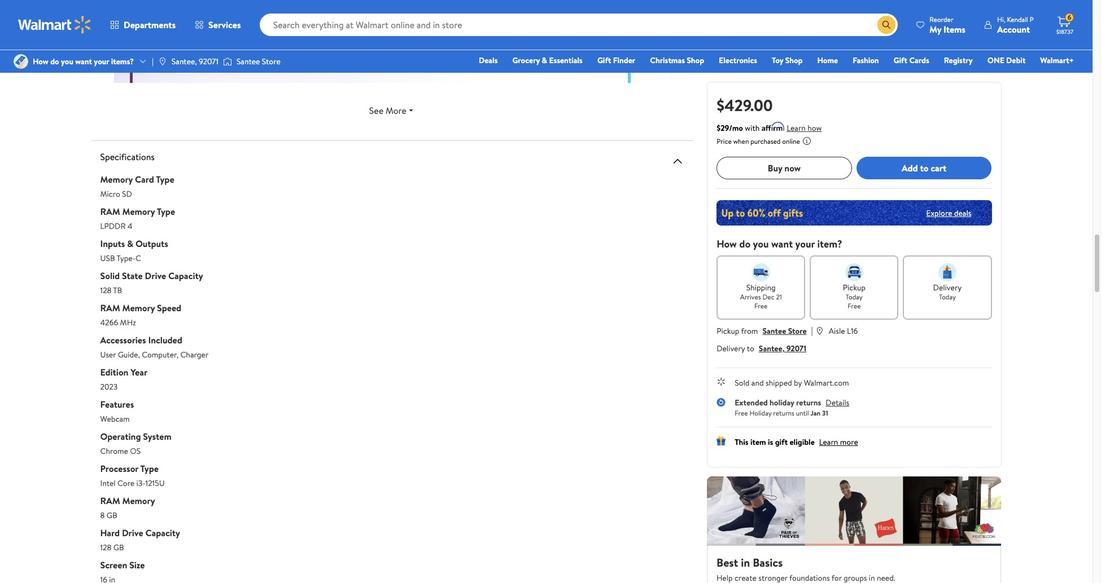 Task type: describe. For each thing, give the bounding box(es) containing it.
price
[[717, 137, 732, 146]]

memory down i3-
[[122, 495, 155, 508]]

departments
[[124, 19, 176, 31]]

1 horizontal spatial drive
[[145, 270, 166, 282]]

hi, kendall p account
[[997, 14, 1034, 35]]

$429.00
[[717, 94, 773, 116]]

from
[[741, 326, 758, 337]]

see
[[369, 104, 383, 117]]

walmart+ link
[[1035, 54, 1079, 67]]

electronics
[[719, 55, 757, 66]]

webcam
[[100, 414, 130, 425]]

1 vertical spatial 92071
[[786, 343, 807, 355]]

to for delivery
[[747, 343, 754, 355]]

legal information image
[[802, 137, 811, 146]]

arrives
[[740, 293, 761, 302]]

deals link
[[474, 54, 503, 67]]

free for 21
[[754, 302, 768, 311]]

affirm image
[[762, 122, 784, 131]]

free for details
[[735, 409, 748, 418]]

today for delivery
[[939, 293, 956, 302]]

kendall
[[1007, 14, 1028, 24]]

outputs
[[136, 238, 168, 250]]

sold and shipped by walmart.com
[[735, 378, 849, 389]]

micro
[[100, 189, 120, 200]]

 image for santee, 92071
[[158, 57, 167, 66]]

debit
[[1006, 55, 1026, 66]]

computer,
[[142, 350, 178, 361]]

included
[[148, 334, 182, 347]]

intent image for pickup image
[[845, 264, 863, 282]]

deals
[[954, 208, 972, 219]]

search icon image
[[882, 20, 891, 29]]

0 vertical spatial store
[[262, 56, 281, 67]]

0 horizontal spatial santee
[[237, 56, 260, 67]]

6
[[1068, 13, 1071, 22]]

buy now
[[768, 162, 801, 174]]

more
[[386, 104, 407, 117]]

walmart image
[[18, 16, 91, 34]]

up to sixty percent off deals. shop now. image
[[717, 200, 992, 226]]

sd
[[122, 189, 132, 200]]

with
[[745, 123, 760, 134]]

and
[[752, 378, 764, 389]]

dec
[[763, 293, 775, 302]]

p
[[1030, 14, 1034, 24]]

 image for santee store
[[223, 56, 232, 67]]

grocery & essentials link
[[507, 54, 588, 67]]

details button
[[826, 398, 849, 409]]

holiday
[[750, 409, 772, 418]]

memory up micro
[[100, 173, 133, 186]]

how for how do you want your items?
[[33, 56, 48, 67]]

features
[[100, 399, 134, 411]]

c
[[136, 253, 141, 264]]

speed
[[157, 302, 181, 314]]

one debit link
[[982, 54, 1031, 67]]

pickup for pickup from santee store |
[[717, 326, 739, 337]]

santee inside pickup from santee store |
[[763, 326, 786, 337]]

your for item?
[[795, 237, 815, 251]]

memory card type micro sd ram memory type lpddr 4 inputs & outputs usb type-c solid state drive capacity 128 tb ram memory speed 4266 mhz accessories included user guide, computer, charger edition year 2023 features webcam operating system chrome os processor type intel core i3-1215u ram memory 8 gb hard drive capacity 128 gb
[[100, 173, 208, 554]]

toy
[[772, 55, 783, 66]]

online
[[782, 137, 800, 146]]

when
[[733, 137, 749, 146]]

specifications image
[[671, 155, 684, 168]]

today for pickup
[[846, 293, 863, 302]]

learn inside button
[[787, 123, 806, 134]]

gift finder link
[[592, 54, 641, 67]]

home link
[[812, 54, 843, 67]]

0 vertical spatial capacity
[[168, 270, 203, 282]]

4266
[[100, 317, 118, 329]]

shop for christmas shop
[[687, 55, 704, 66]]

delivery today
[[933, 282, 962, 302]]

inputs
[[100, 238, 125, 250]]

items?
[[111, 56, 134, 67]]

free inside pickup today free
[[848, 302, 861, 311]]

sold
[[735, 378, 750, 389]]

aisle
[[829, 326, 845, 337]]

shipped
[[766, 378, 792, 389]]

& inside grocery & essentials link
[[542, 55, 547, 66]]

tb
[[113, 285, 122, 296]]

Walmart Site-Wide search field
[[260, 14, 898, 36]]

how
[[808, 123, 822, 134]]

os
[[130, 446, 141, 457]]

electronics link
[[714, 54, 762, 67]]

1 128 from the top
[[100, 285, 111, 296]]

& inside memory card type micro sd ram memory type lpddr 4 inputs & outputs usb type-c solid state drive capacity 128 tb ram memory speed 4266 mhz accessories included user guide, computer, charger edition year 2023 features webcam operating system chrome os processor type intel core i3-1215u ram memory 8 gb hard drive capacity 128 gb
[[127, 238, 133, 250]]

type-
[[117, 253, 136, 264]]

price when purchased online
[[717, 137, 800, 146]]

card
[[135, 173, 154, 186]]

i3-
[[136, 478, 145, 490]]

gift for gift finder
[[597, 55, 611, 66]]

pickup for pickup today free
[[843, 282, 866, 294]]

christmas shop link
[[645, 54, 709, 67]]

services button
[[185, 11, 251, 38]]

reorder my items
[[930, 14, 966, 35]]

21
[[776, 293, 782, 302]]

santee store
[[237, 56, 281, 67]]

shipping
[[746, 282, 776, 294]]

learn how
[[787, 123, 822, 134]]

extended
[[735, 398, 768, 409]]

shop for toy shop
[[785, 55, 803, 66]]

explore deals link
[[922, 203, 976, 223]]

state
[[122, 270, 143, 282]]

how do you want your item?
[[717, 237, 842, 251]]

0 vertical spatial 92071
[[199, 56, 218, 67]]

home
[[817, 55, 838, 66]]

1 ram from the top
[[100, 206, 120, 218]]

31
[[822, 409, 828, 418]]

departments button
[[101, 11, 185, 38]]

2 vertical spatial type
[[140, 463, 159, 475]]

size
[[129, 560, 145, 572]]

1 horizontal spatial santee,
[[759, 343, 785, 355]]

3 ram from the top
[[100, 495, 120, 508]]

 image for how do you want your items?
[[14, 54, 28, 69]]

cart
[[931, 162, 947, 174]]

registry
[[944, 55, 973, 66]]

registry link
[[939, 54, 978, 67]]

delivery for to
[[717, 343, 745, 355]]

chrome
[[100, 446, 128, 457]]

1 vertical spatial drive
[[122, 527, 143, 540]]

account
[[997, 23, 1030, 35]]

cards
[[909, 55, 929, 66]]

pickup from santee store |
[[717, 325, 813, 337]]

core
[[117, 478, 135, 490]]



Task type: vqa. For each thing, say whether or not it's contained in the screenshot.


Task type: locate. For each thing, give the bounding box(es) containing it.
1 gift from the left
[[597, 55, 611, 66]]

0 horizontal spatial do
[[50, 56, 59, 67]]

1 vertical spatial ram
[[100, 302, 120, 314]]

0 horizontal spatial store
[[262, 56, 281, 67]]

$29/mo
[[717, 123, 743, 134]]

screen
[[100, 560, 127, 572]]

1 vertical spatial do
[[739, 237, 751, 251]]

capacity down 1215u
[[145, 527, 180, 540]]

1 horizontal spatial want
[[771, 237, 793, 251]]

0 horizontal spatial delivery
[[717, 343, 745, 355]]

1 horizontal spatial you
[[753, 237, 769, 251]]

1 horizontal spatial shop
[[785, 55, 803, 66]]

1 horizontal spatial |
[[811, 325, 813, 337]]

christmas shop
[[650, 55, 704, 66]]

extended holiday returns details free holiday returns until jan 31
[[735, 398, 849, 418]]

how do you want your items?
[[33, 56, 134, 67]]

store inside pickup from santee store |
[[788, 326, 807, 337]]

1 vertical spatial capacity
[[145, 527, 180, 540]]

your left items?
[[94, 56, 109, 67]]

want
[[75, 56, 92, 67], [771, 237, 793, 251]]

gift
[[597, 55, 611, 66], [894, 55, 907, 66]]

this
[[735, 437, 749, 448]]

solid
[[100, 270, 120, 282]]

& up type-
[[127, 238, 133, 250]]

how for how do you want your item?
[[717, 237, 737, 251]]

type up outputs at the top of the page
[[157, 206, 175, 218]]

0 vertical spatial &
[[542, 55, 547, 66]]

1 horizontal spatial store
[[788, 326, 807, 337]]

today down "intent image for delivery"
[[939, 293, 956, 302]]

gift inside the gift finder 'link'
[[597, 55, 611, 66]]

learn
[[787, 123, 806, 134], [819, 437, 838, 448]]

details
[[826, 398, 849, 409]]

0 vertical spatial learn
[[787, 123, 806, 134]]

delivery down "intent image for delivery"
[[933, 282, 962, 294]]

learn more button
[[819, 437, 858, 448]]

128
[[100, 285, 111, 296], [100, 543, 111, 554]]

1 horizontal spatial free
[[754, 302, 768, 311]]

1 horizontal spatial pickup
[[843, 282, 866, 294]]

gift cards
[[894, 55, 929, 66]]

santee store button
[[763, 326, 807, 337]]

type right card
[[156, 173, 174, 186]]

0 vertical spatial your
[[94, 56, 109, 67]]

pickup down the intent image for pickup
[[843, 282, 866, 294]]

free down shipping
[[754, 302, 768, 311]]

0 horizontal spatial shop
[[687, 55, 704, 66]]

memory
[[100, 173, 133, 186], [122, 206, 155, 218], [122, 302, 155, 314], [122, 495, 155, 508]]

 image left santee, 92071 at the top
[[158, 57, 167, 66]]

0 vertical spatial drive
[[145, 270, 166, 282]]

santee up santee, 92071 button
[[763, 326, 786, 337]]

want left items?
[[75, 56, 92, 67]]

eligible
[[790, 437, 815, 448]]

1 vertical spatial store
[[788, 326, 807, 337]]

 image left santee store
[[223, 56, 232, 67]]

1 vertical spatial your
[[795, 237, 815, 251]]

ram
[[100, 206, 120, 218], [100, 302, 120, 314], [100, 495, 120, 508]]

memory up mhz
[[122, 302, 155, 314]]

0 vertical spatial santee,
[[172, 56, 197, 67]]

0 horizontal spatial  image
[[14, 54, 28, 69]]

2 gift from the left
[[894, 55, 907, 66]]

1 horizontal spatial do
[[739, 237, 751, 251]]

pickup inside pickup from santee store |
[[717, 326, 739, 337]]

 image
[[14, 54, 28, 69], [223, 56, 232, 67], [158, 57, 167, 66]]

gift left finder
[[597, 55, 611, 66]]

screen size
[[100, 560, 145, 572]]

by
[[794, 378, 802, 389]]

1 horizontal spatial gift
[[894, 55, 907, 66]]

0 horizontal spatial drive
[[122, 527, 143, 540]]

1 horizontal spatial 92071
[[786, 343, 807, 355]]

l16
[[847, 326, 858, 337]]

gb right 8
[[107, 510, 117, 522]]

1 shop from the left
[[687, 55, 704, 66]]

ram up lpddr
[[100, 206, 120, 218]]

santee,
[[172, 56, 197, 67], [759, 343, 785, 355]]

your left item?
[[795, 237, 815, 251]]

aisle l16
[[829, 326, 858, 337]]

to
[[920, 162, 929, 174], [747, 343, 754, 355]]

do for how do you want your items?
[[50, 56, 59, 67]]

learn up online on the right of page
[[787, 123, 806, 134]]

services
[[208, 19, 241, 31]]

do
[[50, 56, 59, 67], [739, 237, 751, 251]]

1 vertical spatial |
[[811, 325, 813, 337]]

now
[[785, 162, 801, 174]]

to left cart
[[920, 162, 929, 174]]

free left holiday
[[735, 409, 748, 418]]

want left item?
[[771, 237, 793, 251]]

lpddr
[[100, 221, 126, 232]]

0 vertical spatial want
[[75, 56, 92, 67]]

today inside the delivery today
[[939, 293, 956, 302]]

drive right hard
[[122, 527, 143, 540]]

want for item?
[[771, 237, 793, 251]]

0 horizontal spatial gift
[[597, 55, 611, 66]]

santee, down pickup from santee store |
[[759, 343, 785, 355]]

1 vertical spatial pickup
[[717, 326, 739, 337]]

| right items?
[[152, 56, 154, 67]]

0 vertical spatial delivery
[[933, 282, 962, 294]]

today down the intent image for pickup
[[846, 293, 863, 302]]

year
[[131, 366, 147, 379]]

santee, 92071 button
[[759, 343, 807, 355]]

1 vertical spatial gb
[[113, 543, 124, 554]]

1 horizontal spatial learn
[[819, 437, 838, 448]]

0 horizontal spatial want
[[75, 56, 92, 67]]

item?
[[817, 237, 842, 251]]

1 vertical spatial want
[[771, 237, 793, 251]]

0 vertical spatial |
[[152, 56, 154, 67]]

add to cart button
[[857, 157, 992, 180]]

gift inside gift cards link
[[894, 55, 907, 66]]

Search search field
[[260, 14, 898, 36]]

0 vertical spatial to
[[920, 162, 929, 174]]

to inside button
[[920, 162, 929, 174]]

deals
[[479, 55, 498, 66]]

shipping arrives dec 21 free
[[740, 282, 782, 311]]

finder
[[613, 55, 635, 66]]

2 shop from the left
[[785, 55, 803, 66]]

1 horizontal spatial delivery
[[933, 282, 962, 294]]

1 today from the left
[[846, 293, 863, 302]]

0 horizontal spatial you
[[61, 56, 73, 67]]

pickup
[[843, 282, 866, 294], [717, 326, 739, 337]]

drive
[[145, 270, 166, 282], [122, 527, 143, 540]]

1 horizontal spatial to
[[920, 162, 929, 174]]

santee
[[237, 56, 260, 67], [763, 326, 786, 337]]

add
[[902, 162, 918, 174]]

0 vertical spatial you
[[61, 56, 73, 67]]

toy shop
[[772, 55, 803, 66]]

0 vertical spatial santee
[[237, 56, 260, 67]]

0 horizontal spatial returns
[[773, 409, 794, 418]]

0 horizontal spatial free
[[735, 409, 748, 418]]

1 vertical spatial santee
[[763, 326, 786, 337]]

0 vertical spatial ram
[[100, 206, 120, 218]]

92071 down santee store 'button' at right bottom
[[786, 343, 807, 355]]

 image down walmart image
[[14, 54, 28, 69]]

shop
[[687, 55, 704, 66], [785, 55, 803, 66]]

shop right toy
[[785, 55, 803, 66]]

you for how do you want your items?
[[61, 56, 73, 67]]

this item is gift eligible learn more
[[735, 437, 858, 448]]

do down walmart image
[[50, 56, 59, 67]]

ram up 8
[[100, 495, 120, 508]]

0 horizontal spatial learn
[[787, 123, 806, 134]]

you up intent image for shipping
[[753, 237, 769, 251]]

walmart+
[[1040, 55, 1074, 66]]

0 vertical spatial gb
[[107, 510, 117, 522]]

santee, down services dropdown button
[[172, 56, 197, 67]]

buy now button
[[717, 157, 852, 180]]

specifications
[[100, 151, 155, 163]]

returns left 31
[[796, 398, 821, 409]]

0 horizontal spatial |
[[152, 56, 154, 67]]

0 horizontal spatial 92071
[[199, 56, 218, 67]]

memory up the 4
[[122, 206, 155, 218]]

1 vertical spatial you
[[753, 237, 769, 251]]

0 horizontal spatial santee,
[[172, 56, 197, 67]]

0 horizontal spatial to
[[747, 343, 754, 355]]

type up 1215u
[[140, 463, 159, 475]]

your for items?
[[94, 56, 109, 67]]

type
[[156, 173, 174, 186], [157, 206, 175, 218], [140, 463, 159, 475]]

grocery
[[512, 55, 540, 66]]

you for how do you want your item?
[[753, 237, 769, 251]]

2 128 from the top
[[100, 543, 111, 554]]

1 vertical spatial type
[[157, 206, 175, 218]]

2 horizontal spatial free
[[848, 302, 861, 311]]

capacity up speed
[[168, 270, 203, 282]]

1 horizontal spatial how
[[717, 237, 737, 251]]

pickup left from at right bottom
[[717, 326, 739, 337]]

jan
[[811, 409, 821, 418]]

1 vertical spatial delivery
[[717, 343, 745, 355]]

0 horizontal spatial &
[[127, 238, 133, 250]]

0 horizontal spatial how
[[33, 56, 48, 67]]

0 horizontal spatial today
[[846, 293, 863, 302]]

|
[[152, 56, 154, 67], [811, 325, 813, 337]]

christmas
[[650, 55, 685, 66]]

4
[[128, 221, 132, 232]]

is
[[768, 437, 773, 448]]

1 horizontal spatial &
[[542, 55, 547, 66]]

free up the l16
[[848, 302, 861, 311]]

gift finder
[[597, 55, 635, 66]]

reorder
[[930, 14, 953, 24]]

to for add
[[920, 162, 929, 174]]

free inside extended holiday returns details free holiday returns until jan 31
[[735, 409, 748, 418]]

0 vertical spatial type
[[156, 173, 174, 186]]

1 vertical spatial learn
[[819, 437, 838, 448]]

do up shipping
[[739, 237, 751, 251]]

| left aisle
[[811, 325, 813, 337]]

1 horizontal spatial santee
[[763, 326, 786, 337]]

128 down hard
[[100, 543, 111, 554]]

gift for gift cards
[[894, 55, 907, 66]]

1 horizontal spatial returns
[[796, 398, 821, 409]]

grocery & essentials
[[512, 55, 583, 66]]

0 vertical spatial how
[[33, 56, 48, 67]]

hi,
[[997, 14, 1005, 24]]

128 left tb
[[100, 285, 111, 296]]

gifting made easy image
[[717, 437, 726, 446]]

& right "grocery"
[[542, 55, 547, 66]]

1 vertical spatial &
[[127, 238, 133, 250]]

ram up 4266
[[100, 302, 120, 314]]

you down walmart image
[[61, 56, 73, 67]]

drive right state at top left
[[145, 270, 166, 282]]

system
[[143, 431, 172, 443]]

2 today from the left
[[939, 293, 956, 302]]

gb down hard
[[113, 543, 124, 554]]

0 horizontal spatial your
[[94, 56, 109, 67]]

0 vertical spatial do
[[50, 56, 59, 67]]

intent image for delivery image
[[938, 264, 957, 282]]

gift left cards
[[894, 55, 907, 66]]

1215u
[[145, 478, 165, 490]]

2 vertical spatial ram
[[100, 495, 120, 508]]

today inside pickup today free
[[846, 293, 863, 302]]

to down from at right bottom
[[747, 343, 754, 355]]

2 ram from the top
[[100, 302, 120, 314]]

more
[[840, 437, 858, 448]]

0 vertical spatial pickup
[[843, 282, 866, 294]]

1 vertical spatial 128
[[100, 543, 111, 554]]

do for how do you want your item?
[[739, 237, 751, 251]]

intel
[[100, 478, 116, 490]]

shop right christmas
[[687, 55, 704, 66]]

1 vertical spatial to
[[747, 343, 754, 355]]

store
[[262, 56, 281, 67], [788, 326, 807, 337]]

learn left more
[[819, 437, 838, 448]]

1 horizontal spatial today
[[939, 293, 956, 302]]

want for items?
[[75, 56, 92, 67]]

1 horizontal spatial your
[[795, 237, 815, 251]]

0 vertical spatial 128
[[100, 285, 111, 296]]

gift cards link
[[889, 54, 934, 67]]

pickup today free
[[843, 282, 866, 311]]

returns left until
[[773, 409, 794, 418]]

intent image for shipping image
[[752, 264, 770, 282]]

1 vertical spatial santee,
[[759, 343, 785, 355]]

92071 down services dropdown button
[[199, 56, 218, 67]]

delivery down from at right bottom
[[717, 343, 745, 355]]

8
[[100, 510, 105, 522]]

santee down services at the left of the page
[[237, 56, 260, 67]]

delivery for today
[[933, 282, 962, 294]]

0 horizontal spatial pickup
[[717, 326, 739, 337]]

1 vertical spatial how
[[717, 237, 737, 251]]

usb
[[100, 253, 115, 264]]

free inside shipping arrives dec 21 free
[[754, 302, 768, 311]]

walmart.com
[[804, 378, 849, 389]]

2 horizontal spatial  image
[[223, 56, 232, 67]]

guide,
[[118, 350, 140, 361]]

one
[[987, 55, 1004, 66]]

accessories
[[100, 334, 146, 347]]

edition
[[100, 366, 128, 379]]

1 horizontal spatial  image
[[158, 57, 167, 66]]



